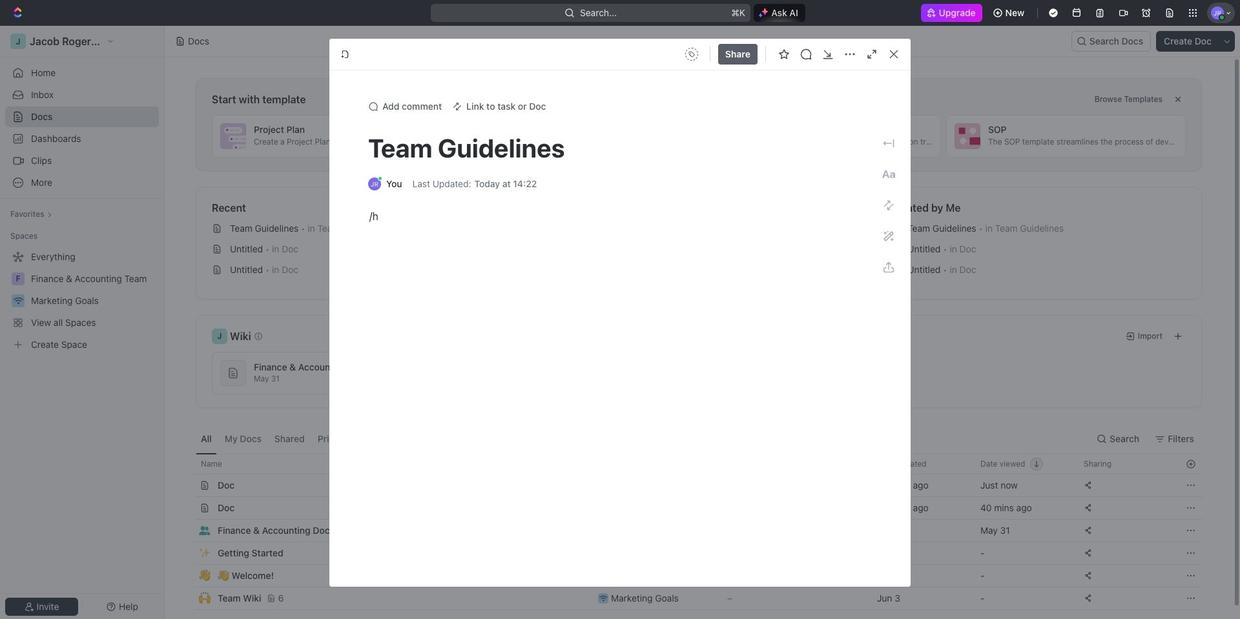 Task type: locate. For each thing, give the bounding box(es) containing it.
column header
[[182, 454, 196, 475]]

5 row from the top
[[182, 542, 1202, 565]]

project plan icon image
[[220, 123, 246, 149]]

table
[[182, 454, 1202, 611]]

tree inside sidebar 'navigation'
[[5, 247, 159, 355]]

6 row from the top
[[182, 565, 1202, 588]]

dropdown menu image
[[682, 44, 702, 65]]

sidebar navigation
[[0, 26, 165, 620]]

1 row from the top
[[182, 454, 1202, 475]]

tab list
[[196, 424, 516, 454]]

tree
[[5, 247, 159, 355]]

row
[[182, 454, 1202, 475], [182, 474, 1202, 498], [182, 497, 1202, 520], [182, 520, 1202, 543], [182, 542, 1202, 565], [182, 565, 1202, 588], [182, 587, 1202, 611]]

cell
[[182, 475, 196, 497], [182, 498, 196, 520], [182, 520, 196, 542], [870, 520, 973, 542], [182, 543, 196, 565], [870, 543, 973, 565], [182, 565, 196, 587], [591, 565, 720, 587], [870, 565, 973, 587], [182, 588, 196, 610]]

3 row from the top
[[182, 497, 1202, 520]]

1-on-1 icon image
[[465, 123, 491, 149]]

wifi image
[[599, 596, 608, 602]]

2 row from the top
[[182, 474, 1202, 498]]



Task type: vqa. For each thing, say whether or not it's contained in the screenshot.
bottommost 'business time' image
no



Task type: describe. For each thing, give the bounding box(es) containing it.
jacob rogers's workspace, , element
[[212, 329, 227, 344]]

7 row from the top
[[182, 587, 1202, 611]]

sop icon image
[[955, 123, 981, 149]]

finance & accounting docs image
[[227, 367, 240, 380]]

4 row from the top
[[182, 520, 1202, 543]]



